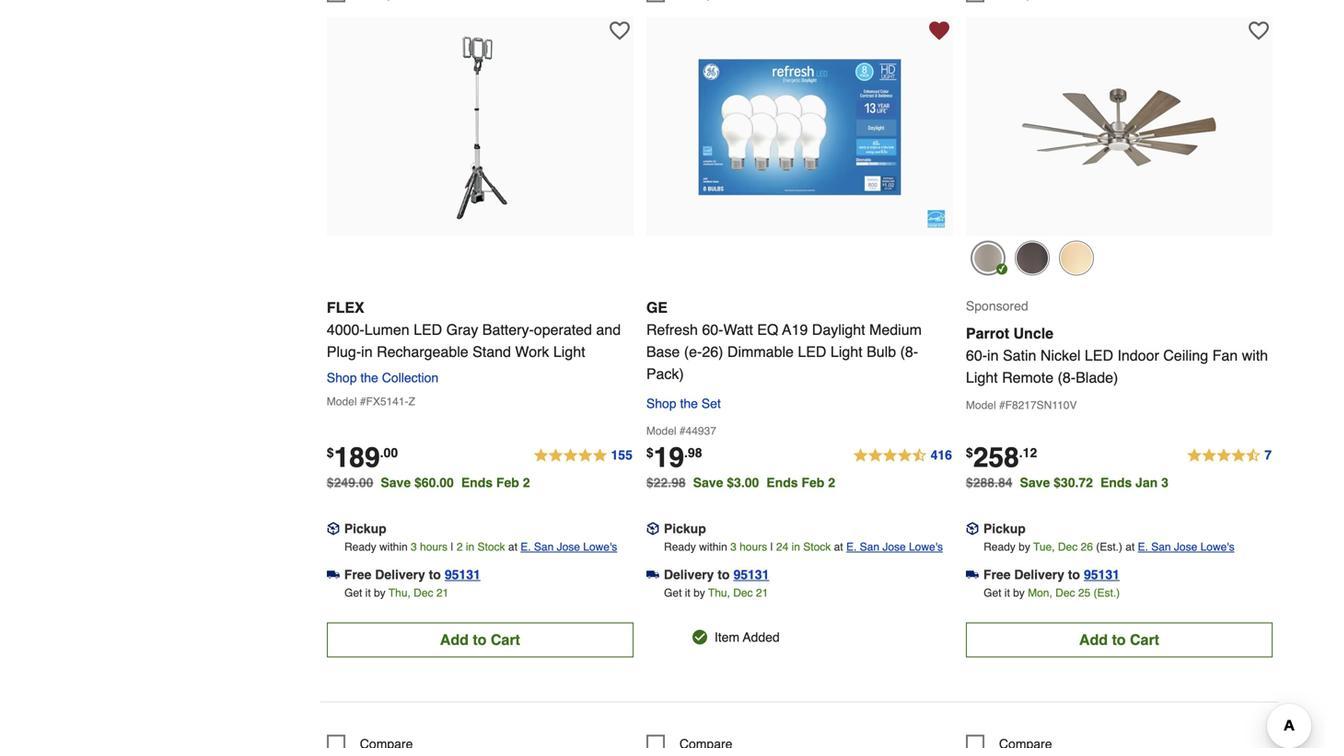 Task type: locate. For each thing, give the bounding box(es) containing it.
at
[[508, 541, 518, 554], [834, 541, 843, 554], [1126, 541, 1135, 554]]

95131 button down ready within 3 hours | 24 in stock at e. san jose lowe's
[[734, 566, 769, 584]]

0 horizontal spatial jose
[[557, 541, 580, 554]]

$ inside $ 19 .98
[[646, 446, 654, 460]]

ready for ready within 3 hours | 2 in stock at e. san jose lowe's
[[344, 541, 376, 554]]

ends feb 2 element
[[461, 476, 537, 490], [767, 476, 843, 490]]

3 ends from the left
[[1101, 476, 1132, 490]]

95131 button for 24
[[734, 566, 769, 584]]

in
[[361, 343, 373, 360], [987, 347, 999, 364], [466, 541, 475, 554], [792, 541, 800, 554]]

$ 189 .00
[[327, 442, 398, 474]]

1 95131 from the left
[[445, 568, 481, 582]]

2 add from the left
[[1079, 632, 1108, 649]]

light for work
[[553, 343, 585, 360]]

at down savings save $60.00 element on the left bottom of page
[[508, 541, 518, 554]]

3 at from the left
[[1126, 541, 1135, 554]]

1 horizontal spatial cart
[[1130, 632, 1160, 649]]

21 for to
[[436, 587, 449, 600]]

within
[[379, 541, 408, 554], [699, 541, 727, 554]]

sponsored
[[966, 299, 1028, 313]]

2 95131 button from the left
[[734, 566, 769, 584]]

stock right '24'
[[803, 541, 831, 554]]

ends right $60.00
[[461, 476, 493, 490]]

2 horizontal spatial e. san jose lowe's button
[[1138, 538, 1235, 557]]

2 hours from the left
[[740, 541, 767, 554]]

actual price $258.12 element
[[966, 442, 1037, 474]]

0 horizontal spatial at
[[508, 541, 518, 554]]

within down $249.00 save $60.00 ends feb 2
[[379, 541, 408, 554]]

dec down the ready within 3 hours | 2 in stock at e. san jose lowe's
[[414, 587, 433, 600]]

44937
[[686, 425, 716, 438]]

1 horizontal spatial e.
[[846, 541, 857, 554]]

1 horizontal spatial 95131 button
[[734, 566, 769, 584]]

ready left tue,
[[984, 541, 1016, 554]]

2 stock from the left
[[803, 541, 831, 554]]

1 horizontal spatial 21
[[756, 587, 768, 600]]

95131 button down the ready within 3 hours | 2 in stock at e. san jose lowe's
[[445, 566, 481, 584]]

shop the collection link
[[327, 371, 446, 385]]

ready for ready within 3 hours | 24 in stock at e. san jose lowe's
[[664, 541, 696, 554]]

heart outline image
[[610, 21, 630, 41], [1249, 21, 1269, 41]]

0 horizontal spatial e.
[[521, 541, 531, 554]]

ends right $3.00
[[767, 476, 798, 490]]

1 horizontal spatial at
[[834, 541, 843, 554]]

pickup image down $249.00
[[327, 523, 340, 536]]

0 horizontal spatial 4.5 stars image
[[852, 445, 953, 467]]

the for in
[[360, 371, 378, 385]]

1 horizontal spatial pickup
[[664, 522, 706, 536]]

get
[[344, 587, 362, 600], [664, 587, 682, 600], [984, 587, 1002, 600]]

shop for 4000-lumen led gray battery-operated and plug-in rechargeable stand work light
[[327, 371, 357, 385]]

95131
[[445, 568, 481, 582], [734, 568, 769, 582], [1084, 568, 1120, 582]]

model up 258
[[966, 399, 996, 412]]

0 horizontal spatial pickup
[[344, 522, 387, 536]]

2 horizontal spatial ends
[[1101, 476, 1132, 490]]

feb up ready within 3 hours | 24 in stock at e. san jose lowe's
[[802, 476, 825, 490]]

0 horizontal spatial 2
[[457, 541, 463, 554]]

dec left 25
[[1056, 587, 1075, 600]]

2 horizontal spatial 2
[[828, 476, 835, 490]]

delivery for ready by
[[1014, 568, 1065, 582]]

0 horizontal spatial e. san jose lowe's button
[[521, 538, 617, 557]]

4.5 stars image containing 416
[[852, 445, 953, 467]]

0 vertical spatial (8-
[[900, 343, 918, 360]]

3 e. san jose lowe's button from the left
[[1138, 538, 1235, 557]]

yes image
[[692, 630, 707, 645]]

0 horizontal spatial pickup image
[[327, 523, 340, 536]]

0 horizontal spatial within
[[379, 541, 408, 554]]

free delivery to 95131 down the ready within 3 hours | 2 in stock at e. san jose lowe's
[[344, 568, 481, 582]]

1 e. from the left
[[521, 541, 531, 554]]

0 horizontal spatial |
[[451, 541, 454, 554]]

3 save from the left
[[1020, 476, 1050, 490]]

2 ready from the left
[[664, 541, 696, 554]]

at for delivery to 95131
[[834, 541, 843, 554]]

ends feb 2 element for 19
[[767, 476, 843, 490]]

60- inside ge refresh 60-watt eq a19 daylight medium base (e-26) dimmable led light bulb (8- pack)
[[702, 321, 723, 338]]

3 ready from the left
[[984, 541, 1016, 554]]

2 horizontal spatial get
[[984, 587, 1002, 600]]

19
[[654, 442, 684, 474]]

2 ends from the left
[[767, 476, 798, 490]]

actual price $19.98 element
[[646, 442, 702, 474]]

2 for 189
[[523, 476, 530, 490]]

z
[[408, 395, 415, 408]]

1 jose from the left
[[557, 541, 580, 554]]

1 stock from the left
[[478, 541, 505, 554]]

2 it from the left
[[685, 587, 691, 600]]

in down lumen
[[361, 343, 373, 360]]

pickup image down the $22.98
[[646, 523, 659, 536]]

ends feb 2 element right $3.00
[[767, 476, 843, 490]]

2 horizontal spatial 95131 button
[[1084, 566, 1120, 584]]

$ inside $ 258 .12
[[966, 446, 973, 460]]

1 horizontal spatial 3
[[730, 541, 737, 554]]

savings save $3.00 element
[[693, 476, 843, 490]]

2 pickup from the left
[[664, 522, 706, 536]]

2 up ready within 3 hours | 24 in stock at e. san jose lowe's
[[828, 476, 835, 490]]

thu, for delivery
[[389, 587, 411, 600]]

jan
[[1136, 476, 1158, 490]]

1 horizontal spatial $
[[646, 446, 654, 460]]

ge
[[646, 299, 668, 316]]

add for 2nd add to cart button from right
[[440, 632, 469, 649]]

1 $ from the left
[[327, 446, 334, 460]]

added
[[743, 630, 780, 645]]

0 horizontal spatial cart
[[491, 632, 520, 649]]

# up '.98'
[[680, 425, 686, 438]]

delivery up yes icon
[[664, 568, 714, 582]]

0 horizontal spatial it
[[365, 587, 371, 600]]

2 horizontal spatial delivery
[[1014, 568, 1065, 582]]

(8- inside parrot uncle 60-in satin nickel led indoor ceiling fan with light remote (8-blade)
[[1058, 369, 1076, 386]]

$ right 416
[[966, 446, 973, 460]]

1 horizontal spatial light
[[831, 343, 863, 360]]

3 pickup from the left
[[984, 522, 1026, 536]]

2 add to cart from the left
[[1079, 632, 1160, 649]]

get it by thu, dec 21 for delivery
[[344, 587, 449, 600]]

ends jan 3 element
[[1101, 476, 1176, 490]]

2 horizontal spatial e.
[[1138, 541, 1148, 554]]

free
[[344, 568, 372, 582], [984, 568, 1011, 582]]

1 95131 button from the left
[[445, 566, 481, 584]]

1 save from the left
[[381, 476, 411, 490]]

1 get it by thu, dec 21 from the left
[[344, 587, 449, 600]]

4.5 stars image for 19
[[852, 445, 953, 467]]

1 horizontal spatial (8-
[[1058, 369, 1076, 386]]

3 for free delivery to 95131
[[411, 541, 417, 554]]

416 button
[[852, 445, 953, 467]]

50356190 element
[[966, 735, 1052, 749]]

3
[[1161, 476, 1169, 490], [411, 541, 417, 554], [730, 541, 737, 554]]

save for 189
[[381, 476, 411, 490]]

1 horizontal spatial |
[[770, 541, 773, 554]]

2 horizontal spatial 95131
[[1084, 568, 1120, 582]]

led
[[414, 321, 442, 338], [798, 343, 827, 360], [1085, 347, 1113, 364]]

pickup down the $22.98
[[664, 522, 706, 536]]

1 at from the left
[[508, 541, 518, 554]]

2 horizontal spatial san
[[1151, 541, 1171, 554]]

light inside flex 4000-lumen led gray battery-operated and plug-in rechargeable stand work light
[[553, 343, 585, 360]]

2 ends feb 2 element from the left
[[767, 476, 843, 490]]

in down the parrot
[[987, 347, 999, 364]]

95131 up 25
[[1084, 568, 1120, 582]]

0 horizontal spatial 95131
[[445, 568, 481, 582]]

satin nickel image
[[971, 241, 1006, 276]]

1 horizontal spatial e. san jose lowe's button
[[846, 538, 943, 557]]

3 $ from the left
[[966, 446, 973, 460]]

ready
[[344, 541, 376, 554], [664, 541, 696, 554], [984, 541, 1016, 554]]

1 horizontal spatial model
[[646, 425, 677, 438]]

21 up added on the bottom of page
[[756, 587, 768, 600]]

shop the collection
[[327, 371, 439, 385]]

2 horizontal spatial pickup image
[[966, 523, 979, 536]]

model # 44937
[[646, 425, 716, 438]]

feb up the ready within 3 hours | 2 in stock at e. san jose lowe's
[[496, 476, 519, 490]]

$ for 189
[[327, 446, 334, 460]]

e. san jose lowe's button for ready within 3 hours | 24 in stock at e. san jose lowe's
[[846, 538, 943, 557]]

led inside parrot uncle 60-in satin nickel led indoor ceiling fan with light remote (8-blade)
[[1085, 347, 1113, 364]]

1 horizontal spatial pickup image
[[646, 523, 659, 536]]

0 horizontal spatial 21
[[436, 587, 449, 600]]

pickup image for ready by tue, dec 26 (est.) at e. san jose lowe's
[[966, 523, 979, 536]]

save for 258
[[1020, 476, 1050, 490]]

free delivery to 95131 for mon,
[[984, 568, 1120, 582]]

1 horizontal spatial save
[[693, 476, 723, 490]]

2 horizontal spatial save
[[1020, 476, 1050, 490]]

1 add to cart from the left
[[440, 632, 520, 649]]

1 within from the left
[[379, 541, 408, 554]]

hours
[[420, 541, 448, 554], [740, 541, 767, 554]]

2 horizontal spatial jose
[[1174, 541, 1198, 554]]

2 truck filled image from the left
[[646, 569, 659, 582]]

0 horizontal spatial 3
[[411, 541, 417, 554]]

within for to
[[699, 541, 727, 554]]

e. san jose lowe's button
[[521, 538, 617, 557], [846, 538, 943, 557], [1138, 538, 1235, 557]]

0 horizontal spatial ready
[[344, 541, 376, 554]]

5014234753 element
[[646, 735, 733, 749]]

get for ready within 3 hours | 2 in stock at e. san jose lowe's
[[344, 587, 362, 600]]

2 horizontal spatial truck filled image
[[966, 569, 979, 582]]

0 horizontal spatial lowe's
[[583, 541, 617, 554]]

1 horizontal spatial shop
[[646, 396, 677, 411]]

24
[[776, 541, 789, 554]]

2 free from the left
[[984, 568, 1011, 582]]

san
[[534, 541, 554, 554], [860, 541, 880, 554], [1151, 541, 1171, 554]]

$ 258 .12
[[966, 442, 1037, 474]]

stock
[[478, 541, 505, 554], [803, 541, 831, 554]]

gold image
[[1059, 241, 1094, 276]]

by
[[1019, 541, 1030, 554], [374, 587, 386, 600], [694, 587, 705, 600], [1013, 587, 1025, 600]]

2 4.5 stars image from the left
[[1186, 445, 1273, 467]]

60-
[[702, 321, 723, 338], [966, 347, 987, 364]]

2 e. from the left
[[846, 541, 857, 554]]

95131 for get it by thu, dec 21
[[445, 568, 481, 582]]

2 e. san jose lowe's button from the left
[[846, 538, 943, 557]]

21 for 95131
[[756, 587, 768, 600]]

save
[[381, 476, 411, 490], [693, 476, 723, 490], [1020, 476, 1050, 490]]

0 horizontal spatial free
[[344, 568, 372, 582]]

feb for 19
[[802, 476, 825, 490]]

2 21 from the left
[[756, 587, 768, 600]]

#
[[360, 395, 366, 408], [999, 399, 1005, 412], [680, 425, 686, 438]]

shop down plug-
[[327, 371, 357, 385]]

3 pickup image from the left
[[966, 523, 979, 536]]

1 horizontal spatial feb
[[802, 476, 825, 490]]

2 within from the left
[[699, 541, 727, 554]]

2 horizontal spatial #
[[999, 399, 1005, 412]]

1 free from the left
[[344, 568, 372, 582]]

1 horizontal spatial #
[[680, 425, 686, 438]]

flex 4000-lumen led gray battery-operated and plug-in rechargeable stand work light
[[327, 299, 621, 360]]

add to cart for 2nd add to cart button from left
[[1079, 632, 1160, 649]]

collection
[[382, 371, 439, 385]]

1 horizontal spatial 4.5 stars image
[[1186, 445, 1273, 467]]

5 stars image
[[533, 445, 634, 467]]

21 down the ready within 3 hours | 2 in stock at e. san jose lowe's
[[436, 587, 449, 600]]

1 feb from the left
[[496, 476, 519, 490]]

1 4.5 stars image from the left
[[852, 445, 953, 467]]

0 horizontal spatial heart outline image
[[610, 21, 630, 41]]

0 vertical spatial shop
[[327, 371, 357, 385]]

hours left '24'
[[740, 541, 767, 554]]

$ up $249.00
[[327, 446, 334, 460]]

2 lowe's from the left
[[909, 541, 943, 554]]

3 up delivery to 95131
[[730, 541, 737, 554]]

1 horizontal spatial add
[[1079, 632, 1108, 649]]

0 vertical spatial 60-
[[702, 321, 723, 338]]

3 jose from the left
[[1174, 541, 1198, 554]]

(8- down nickel
[[1058, 369, 1076, 386]]

light down operated on the top of page
[[553, 343, 585, 360]]

1 horizontal spatial it
[[685, 587, 691, 600]]

shop the set
[[646, 396, 721, 411]]

60- down the parrot
[[966, 347, 987, 364]]

1 ready from the left
[[344, 541, 376, 554]]

shop down pack)
[[646, 396, 677, 411]]

1 heart outline image from the left
[[610, 21, 630, 41]]

1 horizontal spatial 60-
[[966, 347, 987, 364]]

1 vertical spatial 60-
[[966, 347, 987, 364]]

ready within 3 hours | 24 in stock at e. san jose lowe's
[[664, 541, 943, 554]]

$ right 155
[[646, 446, 654, 460]]

1 horizontal spatial ends
[[767, 476, 798, 490]]

light inside ge refresh 60-watt eq a19 daylight medium base (e-26) dimmable led light bulb (8- pack)
[[831, 343, 863, 360]]

pickup image
[[327, 523, 340, 536], [646, 523, 659, 536], [966, 523, 979, 536]]

within up delivery to 95131
[[699, 541, 727, 554]]

pickup for ready within 3 hours | 2 in stock at e. san jose lowe's
[[344, 522, 387, 536]]

| for 95131
[[770, 541, 773, 554]]

0 horizontal spatial add to cart
[[440, 632, 520, 649]]

e.
[[521, 541, 531, 554], [846, 541, 857, 554], [1138, 541, 1148, 554]]

ends for 189
[[461, 476, 493, 490]]

0 horizontal spatial light
[[553, 343, 585, 360]]

1 ends from the left
[[461, 476, 493, 490]]

1 lowe's from the left
[[583, 541, 617, 554]]

2 cart from the left
[[1130, 632, 1160, 649]]

was price $249.00 element
[[327, 471, 381, 490]]

3 right jan
[[1161, 476, 1169, 490]]

1 horizontal spatial thu,
[[708, 587, 730, 600]]

1 truck filled image from the left
[[327, 569, 340, 582]]

95131 for get it by mon, dec 25 (est.)
[[1084, 568, 1120, 582]]

3 it from the left
[[1005, 587, 1010, 600]]

# down remote
[[999, 399, 1005, 412]]

1 horizontal spatial heart outline image
[[1249, 21, 1269, 41]]

3 delivery from the left
[[1014, 568, 1065, 582]]

(est.) right "26"
[[1096, 541, 1123, 554]]

ready up delivery to 95131
[[664, 541, 696, 554]]

ends left jan
[[1101, 476, 1132, 490]]

5014190799 element
[[327, 735, 413, 749]]

led up blade) at the right
[[1085, 347, 1113, 364]]

3 san from the left
[[1151, 541, 1171, 554]]

at right "26"
[[1126, 541, 1135, 554]]

60- inside parrot uncle 60-in satin nickel led indoor ceiling fan with light remote (8-blade)
[[966, 347, 987, 364]]

1 horizontal spatial 2
[[523, 476, 530, 490]]

2 jose from the left
[[883, 541, 906, 554]]

thu, for to
[[708, 587, 730, 600]]

model for refresh 60-watt eq a19 daylight medium base (e-26) dimmable led light bulb (8- pack)
[[646, 425, 677, 438]]

2 pickup image from the left
[[646, 523, 659, 536]]

delivery for ready within
[[375, 568, 425, 582]]

2 up the ready within 3 hours | 2 in stock at e. san jose lowe's
[[523, 476, 530, 490]]

0 horizontal spatial the
[[360, 371, 378, 385]]

1 horizontal spatial stock
[[803, 541, 831, 554]]

1 delivery from the left
[[375, 568, 425, 582]]

0 horizontal spatial delivery
[[375, 568, 425, 582]]

save down .12
[[1020, 476, 1050, 490]]

1 pickup from the left
[[344, 522, 387, 536]]

1 cart from the left
[[491, 632, 520, 649]]

get it by mon, dec 25 (est.)
[[984, 587, 1120, 600]]

1 thu, from the left
[[389, 587, 411, 600]]

it for ready within 3 hours | 2 in stock at e. san jose lowe's
[[365, 587, 371, 600]]

0 horizontal spatial shop
[[327, 371, 357, 385]]

0 horizontal spatial get it by thu, dec 21
[[344, 587, 449, 600]]

3 get from the left
[[984, 587, 1002, 600]]

1 vertical spatial the
[[680, 396, 698, 411]]

save down the .00
[[381, 476, 411, 490]]

0 horizontal spatial ends
[[461, 476, 493, 490]]

1 vertical spatial (8-
[[1058, 369, 1076, 386]]

free for get it by mon, dec 25 (est.)
[[984, 568, 1011, 582]]

2 horizontal spatial $
[[966, 446, 973, 460]]

e. san jose lowe's button for ready within 3 hours | 2 in stock at e. san jose lowe's
[[521, 538, 617, 557]]

1 horizontal spatial lowe's
[[909, 541, 943, 554]]

155
[[611, 448, 633, 463]]

ends feb 2 element for 189
[[461, 476, 537, 490]]

1 horizontal spatial delivery
[[664, 568, 714, 582]]

at right '24'
[[834, 541, 843, 554]]

hours down $60.00
[[420, 541, 448, 554]]

0 horizontal spatial model
[[327, 395, 357, 408]]

$22.98 save $3.00 ends feb 2
[[646, 476, 835, 490]]

1 horizontal spatial add to cart button
[[966, 623, 1273, 658]]

get for ready within 3 hours | 24 in stock at e. san jose lowe's
[[664, 587, 682, 600]]

delivery up mon,
[[1014, 568, 1065, 582]]

cart
[[491, 632, 520, 649], [1130, 632, 1160, 649]]

in right '24'
[[792, 541, 800, 554]]

pickup down $249.00
[[344, 522, 387, 536]]

|
[[451, 541, 454, 554], [770, 541, 773, 554]]

pickup down $288.84
[[984, 522, 1026, 536]]

1 horizontal spatial the
[[680, 396, 698, 411]]

2 horizontal spatial lowe's
[[1201, 541, 1235, 554]]

2 horizontal spatial ready
[[984, 541, 1016, 554]]

| down savings save $60.00 element on the left bottom of page
[[451, 541, 454, 554]]

1 san from the left
[[534, 541, 554, 554]]

1 pickup image from the left
[[327, 523, 340, 536]]

(8- down 'medium'
[[900, 343, 918, 360]]

0 horizontal spatial add
[[440, 632, 469, 649]]

shop for refresh 60-watt eq a19 daylight medium base (e-26) dimmable led light bulb (8- pack)
[[646, 396, 677, 411]]

1 horizontal spatial free delivery to 95131
[[984, 568, 1120, 582]]

model up '19' at the bottom of the page
[[646, 425, 677, 438]]

0 horizontal spatial #
[[360, 395, 366, 408]]

ready for ready by tue, dec 26 (est.) at e. san jose lowe's
[[984, 541, 1016, 554]]

2 get it by thu, dec 21 from the left
[[664, 587, 768, 600]]

delivery
[[375, 568, 425, 582], [664, 568, 714, 582], [1014, 568, 1065, 582]]

2 free delivery to 95131 from the left
[[984, 568, 1120, 582]]

2 thu, from the left
[[708, 587, 730, 600]]

hours for 95131
[[740, 541, 767, 554]]

it for ready within 3 hours | 24 in stock at e. san jose lowe's
[[685, 587, 691, 600]]

2 get from the left
[[664, 587, 682, 600]]

1 horizontal spatial get
[[664, 587, 682, 600]]

dec down delivery to 95131
[[733, 587, 753, 600]]

$ inside $ 189 .00
[[327, 446, 334, 460]]

lumen
[[364, 321, 410, 338]]

pickup image down $288.84
[[966, 523, 979, 536]]

2 at from the left
[[834, 541, 843, 554]]

1 | from the left
[[451, 541, 454, 554]]

pack)
[[646, 365, 684, 382]]

1 horizontal spatial hours
[[740, 541, 767, 554]]

1 horizontal spatial ready
[[664, 541, 696, 554]]

free delivery to 95131 up get it by mon, dec 25 (est.)
[[984, 568, 1120, 582]]

1 e. san jose lowe's button from the left
[[521, 538, 617, 557]]

(8-
[[900, 343, 918, 360], [1058, 369, 1076, 386]]

$288.84
[[966, 476, 1013, 490]]

stand
[[473, 343, 511, 360]]

95131 button up 25
[[1084, 566, 1120, 584]]

actual price $189.00 element
[[327, 442, 398, 474]]

dimmable
[[728, 343, 794, 360]]

work
[[515, 343, 549, 360]]

get it by thu, dec 21
[[344, 587, 449, 600], [664, 587, 768, 600]]

1 horizontal spatial truck filled image
[[646, 569, 659, 582]]

$3.00
[[727, 476, 759, 490]]

shop
[[327, 371, 357, 385], [646, 396, 677, 411]]

1 vertical spatial shop
[[646, 396, 677, 411]]

item added
[[715, 630, 780, 645]]

0 horizontal spatial (8-
[[900, 343, 918, 360]]

3 truck filled image from the left
[[966, 569, 979, 582]]

ends feb 2 element right $60.00
[[461, 476, 537, 490]]

2 save from the left
[[693, 476, 723, 490]]

stock for free delivery to 95131
[[478, 541, 505, 554]]

remote
[[1002, 369, 1054, 386]]

1 hours from the left
[[420, 541, 448, 554]]

2 $ from the left
[[646, 446, 654, 460]]

2 san from the left
[[860, 541, 880, 554]]

it
[[365, 587, 371, 600], [685, 587, 691, 600], [1005, 587, 1010, 600]]

1 add from the left
[[440, 632, 469, 649]]

ge refresh 60-watt eq a19 daylight medium base (e-26) dimmable led light bulb (8-pack) image
[[698, 26, 901, 229]]

indoor
[[1118, 347, 1159, 364]]

.12
[[1019, 446, 1037, 460]]

savings save $30.72 element
[[1020, 476, 1176, 490]]

3 lowe's from the left
[[1201, 541, 1235, 554]]

led down a19
[[798, 343, 827, 360]]

2 horizontal spatial light
[[966, 369, 998, 386]]

daylight
[[812, 321, 865, 338]]

by for ready within 3 hours | 2 in stock at e. san jose lowe's
[[374, 587, 386, 600]]

fx5141-
[[366, 395, 408, 408]]

1 vertical spatial (est.)
[[1094, 587, 1120, 600]]

1 ends feb 2 element from the left
[[461, 476, 537, 490]]

the left the set
[[680, 396, 698, 411]]

95131 down the ready within 3 hours | 2 in stock at e. san jose lowe's
[[445, 568, 481, 582]]

4.5 stars image containing 7
[[1186, 445, 1273, 467]]

0 horizontal spatial thu,
[[389, 587, 411, 600]]

parrot
[[966, 325, 1009, 342]]

95131 button
[[445, 566, 481, 584], [734, 566, 769, 584], [1084, 566, 1120, 584]]

set
[[702, 396, 721, 411]]

4.5 stars image
[[852, 445, 953, 467], [1186, 445, 1273, 467]]

model
[[327, 395, 357, 408], [966, 399, 996, 412], [646, 425, 677, 438]]

hours for to
[[420, 541, 448, 554]]

save down '.98'
[[693, 476, 723, 490]]

2 down savings save $60.00 element on the left bottom of page
[[457, 541, 463, 554]]

.98
[[684, 446, 702, 460]]

(est.) right 25
[[1094, 587, 1120, 600]]

ready down $249.00
[[344, 541, 376, 554]]

0 horizontal spatial 60-
[[702, 321, 723, 338]]

1 21 from the left
[[436, 587, 449, 600]]

ceiling
[[1163, 347, 1209, 364]]

light down the parrot
[[966, 369, 998, 386]]

model left fx5141-
[[327, 395, 357, 408]]

1 free delivery to 95131 from the left
[[344, 568, 481, 582]]

oil rubbed bronze image
[[1015, 241, 1050, 276]]

1 horizontal spatial add to cart
[[1079, 632, 1160, 649]]

led inside flex 4000-lumen led gray battery-operated and plug-in rechargeable stand work light
[[414, 321, 442, 338]]

medium
[[869, 321, 922, 338]]

the up model # fx5141-z
[[360, 371, 378, 385]]

3 e. from the left
[[1138, 541, 1148, 554]]

dec
[[1058, 541, 1078, 554], [414, 587, 433, 600], [733, 587, 753, 600], [1056, 587, 1075, 600]]

0 horizontal spatial 95131 button
[[445, 566, 481, 584]]

led up rechargeable
[[414, 321, 442, 338]]

pickup image for ready within 3 hours | 2 in stock at e. san jose lowe's
[[327, 523, 340, 536]]

stock down savings save $60.00 element on the left bottom of page
[[478, 541, 505, 554]]

light down daylight
[[831, 343, 863, 360]]

truck filled image
[[327, 569, 340, 582], [646, 569, 659, 582], [966, 569, 979, 582]]

add to cart
[[440, 632, 520, 649], [1079, 632, 1160, 649]]

3 95131 from the left
[[1084, 568, 1120, 582]]

1000444975 element
[[646, 0, 733, 2]]

pickup
[[344, 522, 387, 536], [664, 522, 706, 536], [984, 522, 1026, 536]]

1 horizontal spatial 95131
[[734, 568, 769, 582]]

0 horizontal spatial get
[[344, 587, 362, 600]]

bulb
[[867, 343, 896, 360]]

2 feb from the left
[[802, 476, 825, 490]]

was price $288.84 element
[[966, 471, 1020, 490]]

4.5 stars image for 258
[[1186, 445, 1273, 467]]

# down shop the collection
[[360, 395, 366, 408]]

to
[[429, 568, 441, 582], [718, 568, 730, 582], [1068, 568, 1080, 582], [473, 632, 487, 649], [1112, 632, 1126, 649]]

delivery down the ready within 3 hours | 2 in stock at e. san jose lowe's
[[375, 568, 425, 582]]

free delivery to 95131
[[344, 568, 481, 582], [984, 568, 1120, 582]]

pickup image for ready within 3 hours | 24 in stock at e. san jose lowe's
[[646, 523, 659, 536]]

jose
[[557, 541, 580, 554], [883, 541, 906, 554], [1174, 541, 1198, 554]]

95131 down ready within 3 hours | 24 in stock at e. san jose lowe's
[[734, 568, 769, 582]]

60- up 26)
[[702, 321, 723, 338]]

1 get from the left
[[344, 587, 362, 600]]

2 | from the left
[[770, 541, 773, 554]]

1 it from the left
[[365, 587, 371, 600]]

0 horizontal spatial truck filled image
[[327, 569, 340, 582]]

| left '24'
[[770, 541, 773, 554]]

3 down $249.00 save $60.00 ends feb 2
[[411, 541, 417, 554]]



Task type: vqa. For each thing, say whether or not it's contained in the screenshot.
the leftmost "All"
no



Task type: describe. For each thing, give the bounding box(es) containing it.
and
[[596, 321, 621, 338]]

with
[[1242, 347, 1268, 364]]

in down savings save $60.00 element on the left bottom of page
[[466, 541, 475, 554]]

| for to
[[451, 541, 454, 554]]

dec for ready within 3 hours | 2 in stock at e. san jose lowe's
[[414, 587, 433, 600]]

add for 2nd add to cart button from left
[[1079, 632, 1108, 649]]

truck filled image for ready by tue, dec 26 (est.) at e. san jose lowe's
[[966, 569, 979, 582]]

26
[[1081, 541, 1093, 554]]

2 horizontal spatial 3
[[1161, 476, 1169, 490]]

led inside ge refresh 60-watt eq a19 daylight medium base (e-26) dimmable led light bulb (8- pack)
[[798, 343, 827, 360]]

416
[[931, 448, 952, 463]]

ready by tue, dec 26 (est.) at e. san jose lowe's
[[984, 541, 1235, 554]]

pickup for ready within 3 hours | 24 in stock at e. san jose lowe's
[[664, 522, 706, 536]]

ends for 258
[[1101, 476, 1132, 490]]

e. for free delivery to 95131
[[521, 541, 531, 554]]

refresh
[[646, 321, 698, 338]]

within for delivery
[[379, 541, 408, 554]]

ends for 19
[[767, 476, 798, 490]]

gray
[[446, 321, 478, 338]]

san for free delivery to 95131
[[534, 541, 554, 554]]

energy star qualified image
[[927, 210, 946, 228]]

save for 19
[[693, 476, 723, 490]]

lowe's for delivery to 95131
[[909, 541, 943, 554]]

cart for 2nd add to cart button from right
[[491, 632, 520, 649]]

1 add to cart button from the left
[[327, 623, 634, 658]]

light inside parrot uncle 60-in satin nickel led indoor ceiling fan with light remote (8-blade)
[[966, 369, 998, 386]]

155 button
[[533, 445, 634, 467]]

60- for watt
[[702, 321, 723, 338]]

nickel
[[1041, 347, 1081, 364]]

feb for 189
[[496, 476, 519, 490]]

free for get it by thu, dec 21
[[344, 568, 372, 582]]

jose for free delivery to 95131
[[557, 541, 580, 554]]

dec left "26"
[[1058, 541, 1078, 554]]

dec for ready within 3 hours | 24 in stock at e. san jose lowe's
[[733, 587, 753, 600]]

3 for delivery to 95131
[[730, 541, 737, 554]]

26)
[[702, 343, 723, 360]]

base
[[646, 343, 680, 360]]

2 delivery from the left
[[664, 568, 714, 582]]

item
[[715, 630, 740, 645]]

gerefresh 60-watt eq a19 daylight medium base (e-26) dimmable led light bulb (8-pack) element
[[646, 17, 953, 236]]

in inside parrot uncle 60-in satin nickel led indoor ceiling fan with light remote (8-blade)
[[987, 347, 999, 364]]

cart for 2nd add to cart button from left
[[1130, 632, 1160, 649]]

get for ready by tue, dec 26 (est.) at e. san jose lowe's
[[984, 587, 1002, 600]]

lowe's for free delivery to 95131
[[583, 541, 617, 554]]

jose for delivery to 95131
[[883, 541, 906, 554]]

0 vertical spatial (est.)
[[1096, 541, 1123, 554]]

7
[[1265, 448, 1272, 463]]

light for led
[[831, 343, 863, 360]]

ge refresh 60-watt eq a19 daylight medium base (e-26) dimmable led light bulb (8- pack)
[[646, 299, 922, 382]]

flex 4000-lumen led gray battery-operated and plug-in rechargeable stand work light image
[[379, 26, 581, 229]]

25
[[1078, 587, 1091, 600]]

model # fx5141-z
[[327, 395, 415, 408]]

pickup for ready by tue, dec 26 (est.) at e. san jose lowe's
[[984, 522, 1026, 536]]

model # f8217sn110v
[[966, 399, 1077, 412]]

fan
[[1213, 347, 1238, 364]]

$249.00
[[327, 476, 373, 490]]

60- for in
[[966, 347, 987, 364]]

shop the set link
[[646, 393, 721, 415]]

$ for 19
[[646, 446, 654, 460]]

at for free delivery to 95131
[[508, 541, 518, 554]]

2 heart outline image from the left
[[1249, 21, 1269, 41]]

# for refresh 60-watt eq a19 daylight medium base (e-26) dimmable led light bulb (8- pack)
[[680, 425, 686, 438]]

5013024893 element
[[327, 0, 413, 2]]

2 horizontal spatial model
[[966, 399, 996, 412]]

the for (e-
[[680, 396, 698, 411]]

(e-
[[684, 343, 702, 360]]

satin
[[1003, 347, 1037, 364]]

tue,
[[1033, 541, 1055, 554]]

was price $22.98 element
[[646, 471, 693, 490]]

it for ready by tue, dec 26 (est.) at e. san jose lowe's
[[1005, 587, 1010, 600]]

$30.72
[[1054, 476, 1093, 490]]

3 95131 button from the left
[[1084, 566, 1120, 584]]

blade)
[[1076, 369, 1118, 386]]

189
[[334, 442, 380, 474]]

free delivery to 95131 for thu,
[[344, 568, 481, 582]]

e. san jose lowe's button for ready by tue, dec 26 (est.) at e. san jose lowe's
[[1138, 538, 1235, 557]]

mon,
[[1028, 587, 1053, 600]]

rechargeable
[[377, 343, 468, 360]]

in inside flex 4000-lumen led gray battery-operated and plug-in rechargeable stand work light
[[361, 343, 373, 360]]

truck filled image for ready within 3 hours | 2 in stock at e. san jose lowe's
[[327, 569, 340, 582]]

258
[[973, 442, 1019, 474]]

$ for 258
[[966, 446, 973, 460]]

a19
[[782, 321, 808, 338]]

flex
[[327, 299, 364, 316]]

eq
[[757, 321, 779, 338]]

$60.00
[[414, 476, 454, 490]]

model for 4000-lumen led gray battery-operated and plug-in rechargeable stand work light
[[327, 395, 357, 408]]

stock for delivery to 95131
[[803, 541, 831, 554]]

add to cart for 2nd add to cart button from right
[[440, 632, 520, 649]]

savings save $60.00 element
[[381, 476, 537, 490]]

watt
[[723, 321, 753, 338]]

dec for ready by tue, dec 26 (est.) at e. san jose lowe's
[[1056, 587, 1075, 600]]

.00
[[380, 446, 398, 460]]

2 95131 from the left
[[734, 568, 769, 582]]

truck filled image for ready within 3 hours | 24 in stock at e. san jose lowe's
[[646, 569, 659, 582]]

$288.84 save $30.72 ends jan 3
[[966, 476, 1169, 490]]

plug-
[[327, 343, 361, 360]]

$22.98
[[646, 476, 686, 490]]

delivery to 95131
[[664, 568, 769, 582]]

parrot uncle 60-in satin nickel led indoor ceiling fan with light remote (8-blade)
[[966, 325, 1268, 386]]

san for delivery to 95131
[[860, 541, 880, 554]]

uncle
[[1014, 325, 1054, 342]]

get it by thu, dec 21 for to
[[664, 587, 768, 600]]

heart filled image
[[929, 21, 949, 41]]

# for 4000-lumen led gray battery-operated and plug-in rechargeable stand work light
[[360, 395, 366, 408]]

f8217sn110v
[[1005, 399, 1077, 412]]

2 add to cart button from the left
[[966, 623, 1273, 658]]

95131 button for 2
[[445, 566, 481, 584]]

$ 19 .98
[[646, 442, 702, 474]]

4000-
[[327, 321, 364, 338]]

5013796851 element
[[966, 0, 1052, 2]]

e. for delivery to 95131
[[846, 541, 857, 554]]

ready within 3 hours | 2 in stock at e. san jose lowe's
[[344, 541, 617, 554]]

7 button
[[1186, 445, 1273, 467]]

(8- inside ge refresh 60-watt eq a19 daylight medium base (e-26) dimmable led light bulb (8- pack)
[[900, 343, 918, 360]]

$249.00 save $60.00 ends feb 2
[[327, 476, 530, 490]]

by for ready within 3 hours | 24 in stock at e. san jose lowe's
[[694, 587, 705, 600]]

parrot uncle 60-in satin nickel led indoor ceiling fan with light remote (8-blade) image
[[1018, 26, 1221, 229]]

2 for 19
[[828, 476, 835, 490]]

by for ready by tue, dec 26 (est.) at e. san jose lowe's
[[1013, 587, 1025, 600]]

battery-
[[482, 321, 534, 338]]

operated
[[534, 321, 592, 338]]



